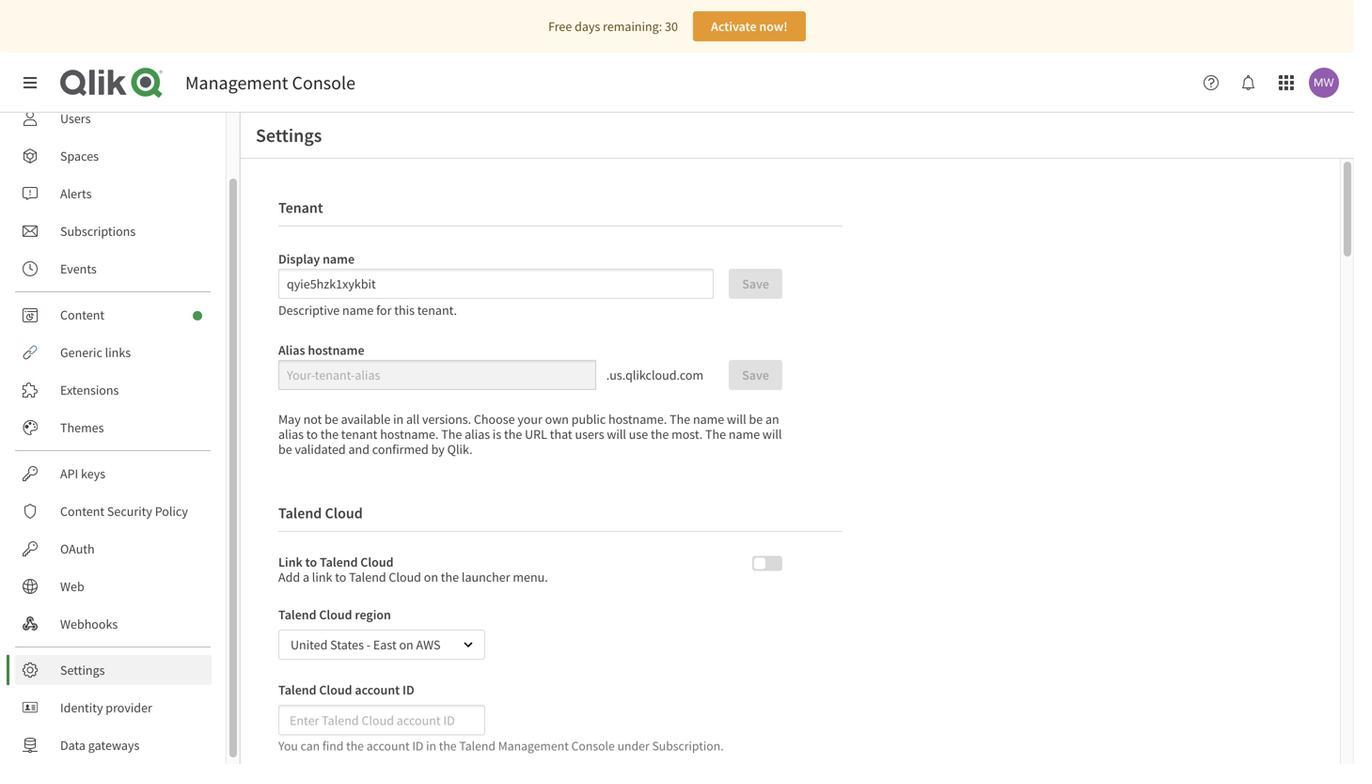 Task type: locate. For each thing, give the bounding box(es) containing it.
1 vertical spatial settings
[[60, 662, 105, 679]]

east
[[373, 637, 397, 654]]

cloud for talend cloud region
[[319, 607, 352, 624]]

id down enter talend cloud account id text field
[[412, 739, 424, 755]]

oauth
[[60, 541, 95, 558]]

0 vertical spatial on
[[424, 569, 438, 586]]

settings down management console
[[256, 124, 322, 147]]

keys
[[81, 466, 105, 483]]

new connector image
[[193, 311, 202, 321]]

api keys link
[[15, 459, 212, 489]]

0 horizontal spatial settings
[[60, 662, 105, 679]]

display
[[278, 251, 320, 268]]

2 horizontal spatial the
[[706, 426, 726, 443]]

alerts link
[[15, 179, 212, 209]]

the
[[670, 411, 691, 428], [441, 426, 462, 443], [706, 426, 726, 443]]

days
[[575, 18, 601, 35]]

be right not
[[325, 411, 338, 428]]

1 vertical spatial in
[[426, 739, 436, 755]]

0 horizontal spatial will
[[607, 426, 627, 443]]

close sidebar menu image
[[23, 75, 38, 90]]

the right find
[[346, 739, 364, 755]]

be left an
[[749, 411, 763, 428]]

settings
[[256, 124, 322, 147], [60, 662, 105, 679]]

1 horizontal spatial hostname.
[[609, 411, 667, 428]]

2 horizontal spatial be
[[749, 411, 763, 428]]

name
[[323, 251, 355, 268], [342, 302, 374, 319], [693, 411, 725, 428], [729, 426, 760, 443]]

talend cloud account id
[[278, 682, 415, 699]]

web
[[60, 579, 84, 595]]

use
[[629, 426, 648, 443]]

a
[[303, 569, 310, 586]]

url
[[525, 426, 547, 443]]

content down api keys
[[60, 503, 105, 520]]

0 vertical spatial management
[[185, 71, 288, 95]]

on inside link to talend cloud add a link to talend cloud on the launcher menu.
[[424, 569, 438, 586]]

identity provider link
[[15, 693, 212, 723]]

all
[[406, 411, 420, 428]]

0 vertical spatial account
[[355, 682, 400, 699]]

management console element
[[185, 71, 356, 95]]

validated
[[295, 441, 346, 458]]

Enter Talend Cloud account ID text field
[[278, 706, 485, 736]]

cloud for talend cloud
[[325, 504, 363, 523]]

on left launcher
[[424, 569, 438, 586]]

0 horizontal spatial management
[[185, 71, 288, 95]]

1 horizontal spatial console
[[572, 739, 615, 755]]

hostname
[[308, 342, 365, 359]]

maria williams image
[[1309, 68, 1340, 98]]

tenant.
[[417, 302, 457, 319]]

free
[[549, 18, 572, 35]]

hostname.
[[609, 411, 667, 428], [380, 426, 439, 443]]

0 vertical spatial content
[[60, 307, 105, 324]]

the
[[321, 426, 339, 443], [504, 426, 522, 443], [651, 426, 669, 443], [441, 569, 459, 586], [346, 739, 364, 755], [439, 739, 457, 755]]

1 vertical spatial console
[[572, 739, 615, 755]]

you can find the account id in the talend management console under subscription.
[[278, 739, 724, 755]]

content for content
[[60, 307, 105, 324]]

will left the use
[[607, 426, 627, 443]]

1 horizontal spatial alias
[[465, 426, 490, 443]]

alias left is
[[465, 426, 490, 443]]

the left launcher
[[441, 569, 459, 586]]

remaining:
[[603, 18, 662, 35]]

id up enter talend cloud account id text field
[[403, 682, 415, 699]]

content security policy link
[[15, 497, 212, 527]]

1 horizontal spatial on
[[424, 569, 438, 586]]

on inside field
[[399, 637, 414, 654]]

settings inside navigation pane element
[[60, 662, 105, 679]]

free days remaining: 30
[[549, 18, 678, 35]]

on right east
[[399, 637, 414, 654]]

console
[[292, 71, 356, 95], [572, 739, 615, 755]]

0 horizontal spatial console
[[292, 71, 356, 95]]

the right most.
[[706, 426, 726, 443]]

to
[[306, 426, 318, 443], [305, 554, 317, 571], [335, 569, 347, 586]]

1 horizontal spatial be
[[325, 411, 338, 428]]

content inside 'link'
[[60, 503, 105, 520]]

1 horizontal spatial settings
[[256, 124, 322, 147]]

display name
[[278, 251, 355, 268]]

be
[[325, 411, 338, 428], [749, 411, 763, 428], [278, 441, 292, 458]]

talend cloud region
[[278, 607, 391, 624]]

0 horizontal spatial on
[[399, 637, 414, 654]]

aws
[[416, 637, 441, 654]]

0 vertical spatial console
[[292, 71, 356, 95]]

1 vertical spatial management
[[498, 739, 569, 755]]

id
[[403, 682, 415, 699], [412, 739, 424, 755]]

events
[[60, 261, 97, 278]]

policy
[[155, 503, 188, 520]]

1 vertical spatial on
[[399, 637, 414, 654]]

generic links link
[[15, 338, 212, 368]]

the right 'all'
[[441, 426, 462, 443]]

content
[[60, 307, 105, 324], [60, 503, 105, 520]]

alias hostname
[[278, 342, 365, 359]]

1 horizontal spatial management
[[498, 739, 569, 755]]

alias left the tenant
[[278, 426, 304, 443]]

may not be available in all versions. choose your own public hostname. the name will be an alias to the tenant hostname. the alias is the url that users will use the most. the name will be validated and confirmed by qlik.
[[278, 411, 782, 458]]

cloud for talend cloud account id
[[319, 682, 352, 699]]

united states - east on aws
[[291, 637, 441, 654]]

in down enter talend cloud account id text field
[[426, 739, 436, 755]]

add
[[278, 569, 300, 586]]

and
[[349, 441, 370, 458]]

1 vertical spatial id
[[412, 739, 424, 755]]

links
[[105, 344, 131, 361]]

.us.qlikcloud.com
[[607, 367, 704, 384]]

the right the use
[[670, 411, 691, 428]]

the left the tenant
[[321, 426, 339, 443]]

to inside may not be available in all versions. choose your own public hostname. the name will be an alias to the tenant hostname. the alias is the url that users will use the most. the name will be validated and confirmed by qlik.
[[306, 426, 318, 443]]

tenant
[[278, 198, 323, 217]]

in left 'all'
[[393, 411, 404, 428]]

content up generic on the top left of page
[[60, 307, 105, 324]]

in
[[393, 411, 404, 428], [426, 739, 436, 755]]

0 horizontal spatial alias
[[278, 426, 304, 443]]

users
[[60, 110, 91, 127]]

extensions
[[60, 382, 119, 399]]

will left an
[[727, 411, 747, 428]]

1 content from the top
[[60, 307, 105, 324]]

be down may
[[278, 441, 292, 458]]

talend
[[278, 504, 322, 523], [320, 554, 358, 571], [349, 569, 386, 586], [278, 607, 317, 624], [278, 682, 317, 699], [459, 739, 496, 755]]

0 vertical spatial in
[[393, 411, 404, 428]]

None text field
[[278, 269, 714, 299]]

data gateways
[[60, 738, 140, 754]]

-
[[367, 637, 371, 654]]

account down enter talend cloud account id text field
[[367, 739, 410, 755]]

settings up identity
[[60, 662, 105, 679]]

30
[[665, 18, 678, 35]]

1 vertical spatial content
[[60, 503, 105, 520]]

account up enter talend cloud account id text field
[[355, 682, 400, 699]]

cloud
[[325, 504, 363, 523], [361, 554, 394, 571], [389, 569, 421, 586], [319, 607, 352, 624], [319, 682, 352, 699]]

management
[[185, 71, 288, 95], [498, 739, 569, 755]]

content link
[[15, 300, 212, 330]]

2 content from the top
[[60, 503, 105, 520]]

content for content security policy
[[60, 503, 105, 520]]

will right most.
[[763, 426, 782, 443]]

0 horizontal spatial in
[[393, 411, 404, 428]]

data
[[60, 738, 86, 754]]



Task type: vqa. For each thing, say whether or not it's contained in the screenshot.
"SETTINGS" in the Settings link
no



Task type: describe. For each thing, give the bounding box(es) containing it.
settings link
[[15, 656, 212, 686]]

1 alias from the left
[[278, 426, 304, 443]]

own
[[545, 411, 569, 428]]

activate
[[711, 18, 757, 35]]

the inside link to talend cloud add a link to talend cloud on the launcher menu.
[[441, 569, 459, 586]]

1 horizontal spatial will
[[727, 411, 747, 428]]

available
[[341, 411, 391, 428]]

0 horizontal spatial the
[[441, 426, 462, 443]]

1 vertical spatial account
[[367, 739, 410, 755]]

versions.
[[422, 411, 471, 428]]

web link
[[15, 572, 212, 602]]

2 alias from the left
[[465, 426, 490, 443]]

choose
[[474, 411, 515, 428]]

may
[[278, 411, 301, 428]]

launcher
[[462, 569, 510, 586]]

for
[[376, 302, 392, 319]]

content security policy
[[60, 503, 188, 520]]

generic
[[60, 344, 102, 361]]

data gateways link
[[15, 731, 212, 761]]

0 horizontal spatial be
[[278, 441, 292, 458]]

provider
[[106, 700, 152, 717]]

navigation pane element
[[0, 50, 226, 765]]

0 horizontal spatial hostname.
[[380, 426, 439, 443]]

identity
[[60, 700, 103, 717]]

talend cloud
[[278, 504, 363, 523]]

themes
[[60, 420, 104, 436]]

the right the use
[[651, 426, 669, 443]]

the right is
[[504, 426, 522, 443]]

activate now!
[[711, 18, 788, 35]]

now!
[[760, 18, 788, 35]]

subscriptions link
[[15, 216, 212, 246]]

api keys
[[60, 466, 105, 483]]

not
[[303, 411, 322, 428]]

menu.
[[513, 569, 548, 586]]

united
[[291, 637, 328, 654]]

an
[[766, 411, 780, 428]]

confirmed
[[372, 441, 429, 458]]

by
[[431, 441, 445, 458]]

2 horizontal spatial will
[[763, 426, 782, 443]]

you
[[278, 739, 298, 755]]

in inside may not be available in all versions. choose your own public hostname. the name will be an alias to the tenant hostname. the alias is the url that users will use the most. the name will be validated and confirmed by qlik.
[[393, 411, 404, 428]]

that
[[550, 426, 573, 443]]

1 horizontal spatial the
[[670, 411, 691, 428]]

0 vertical spatial id
[[403, 682, 415, 699]]

extensions link
[[15, 375, 212, 405]]

1 horizontal spatial in
[[426, 739, 436, 755]]

users link
[[15, 103, 212, 134]]

can
[[301, 739, 320, 755]]

under
[[618, 739, 650, 755]]

find
[[323, 739, 344, 755]]

events link
[[15, 254, 212, 284]]

subscription.
[[652, 739, 724, 755]]

states
[[330, 637, 364, 654]]

spaces
[[60, 148, 99, 165]]

Your-tenant-alias text field
[[278, 360, 596, 390]]

descriptive name for this tenant.
[[278, 302, 457, 319]]

United States - East on AWS field
[[278, 630, 485, 660]]

the down enter talend cloud account id text field
[[439, 739, 457, 755]]

subscriptions
[[60, 223, 136, 240]]

qlik.
[[447, 441, 473, 458]]

alias
[[278, 342, 305, 359]]

webhooks
[[60, 616, 118, 633]]

identity provider
[[60, 700, 152, 717]]

gateways
[[88, 738, 140, 754]]

security
[[107, 503, 152, 520]]

public
[[572, 411, 606, 428]]

link to talend cloud add a link to talend cloud on the launcher menu.
[[278, 554, 548, 586]]

is
[[493, 426, 502, 443]]

link
[[312, 569, 332, 586]]

0 vertical spatial settings
[[256, 124, 322, 147]]

themes link
[[15, 413, 212, 443]]

webhooks link
[[15, 610, 212, 640]]

your
[[518, 411, 543, 428]]

link
[[278, 554, 303, 571]]

management console
[[185, 71, 356, 95]]

users
[[575, 426, 604, 443]]

oauth link
[[15, 534, 212, 564]]

spaces link
[[15, 141, 212, 171]]

tenant
[[341, 426, 378, 443]]

alerts
[[60, 185, 92, 202]]

this
[[394, 302, 415, 319]]

generic links
[[60, 344, 131, 361]]

region
[[355, 607, 391, 624]]



